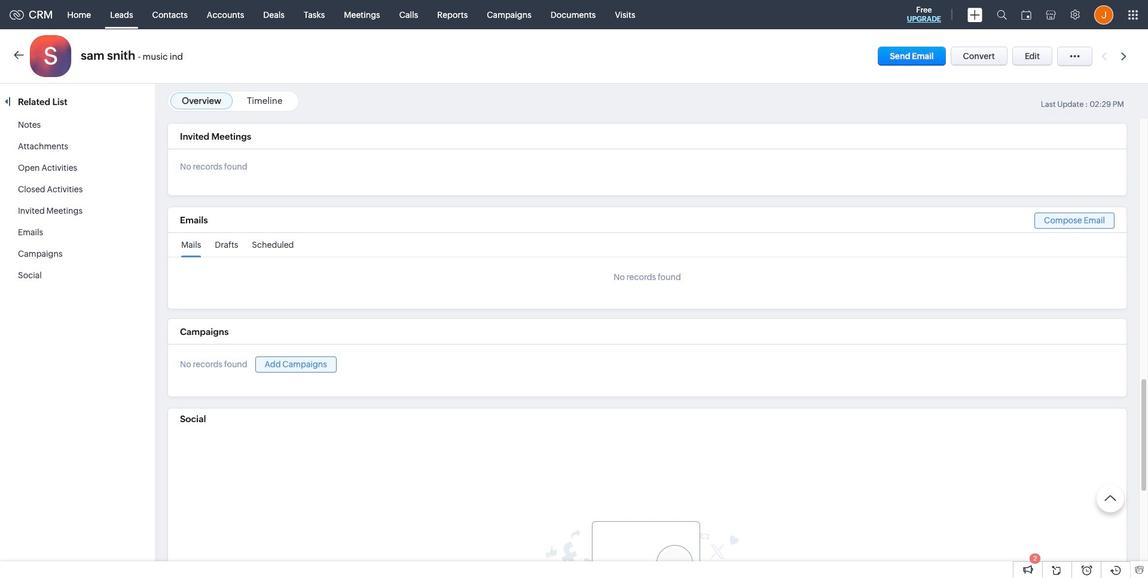 Task type: describe. For each thing, give the bounding box(es) containing it.
calendar image
[[1022, 10, 1032, 19]]

previous record image
[[1102, 52, 1107, 60]]

search image
[[997, 10, 1007, 20]]

next record image
[[1121, 52, 1129, 60]]



Task type: locate. For each thing, give the bounding box(es) containing it.
search element
[[990, 0, 1014, 29]]

create menu element
[[961, 0, 990, 29]]

profile image
[[1095, 5, 1114, 24]]

profile element
[[1087, 0, 1121, 29]]

logo image
[[10, 10, 24, 19]]

create menu image
[[968, 7, 983, 22]]



Task type: vqa. For each thing, say whether or not it's contained in the screenshot.
Profile image
yes



